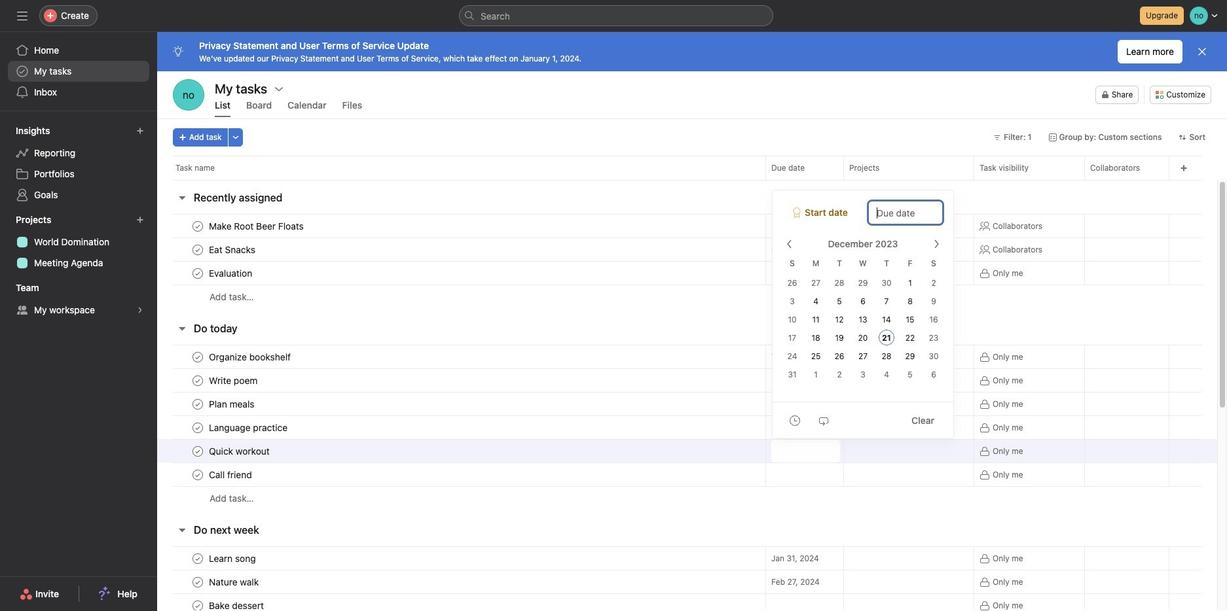 Task type: vqa. For each thing, say whether or not it's contained in the screenshot.
Task name text field inside Eat Snacks cell
yes



Task type: describe. For each thing, give the bounding box(es) containing it.
task name text field for "bake dessert" cell
[[206, 600, 268, 612]]

task name text field for eat snacks cell
[[206, 243, 259, 256]]

mark complete image for task name text box in the language practice cell
[[190, 420, 206, 436]]

view profile settings image
[[173, 79, 204, 111]]

mark complete checkbox for task name text box within the "nature walk" cell
[[190, 575, 206, 590]]

hide sidebar image
[[17, 10, 28, 21]]

more actions image
[[232, 134, 239, 141]]

show options image
[[274, 84, 284, 94]]

new insights image
[[136, 127, 144, 135]]

mark complete checkbox for make root beer floats "cell" in the top of the page
[[190, 218, 206, 234]]

bake dessert cell
[[157, 594, 766, 612]]

mark complete image for "nature walk" cell
[[190, 575, 206, 590]]

nature walk cell
[[157, 570, 766, 595]]

mark complete image for task name text field in the "bake dessert" cell
[[190, 598, 206, 612]]

header do next week tree grid
[[157, 547, 1218, 612]]

plan meals cell
[[157, 392, 766, 417]]

set to repeat image
[[819, 416, 829, 426]]

mark complete image for task name text box within make root beer floats "cell"
[[190, 218, 206, 234]]

cell for plan meals cell
[[766, 392, 844, 417]]

none text field inside header do today tree grid
[[772, 440, 840, 463]]

task name text field for write poem cell
[[206, 374, 262, 387]]

call friend cell
[[157, 463, 766, 487]]

task name text field for quick workout cell
[[206, 445, 274, 458]]

linked projects for learn song cell
[[844, 547, 975, 571]]

mark complete checkbox for evaluation cell at top
[[190, 266, 206, 281]]

Due date text field
[[868, 201, 943, 225]]

mark complete image for task name text box within evaluation cell
[[190, 266, 206, 281]]

collapse task list for this section image for mark complete checkbox inside organize bookshelf cell
[[177, 324, 187, 334]]

see details, my workspace image
[[136, 307, 144, 314]]

mark complete image for call friend cell
[[190, 467, 206, 483]]

header recently assigned tree grid
[[157, 214, 1218, 309]]

teams element
[[0, 276, 157, 324]]

new project or portfolio image
[[136, 216, 144, 224]]

task name text field for learn song cell
[[206, 552, 260, 566]]

task name text field for make root beer floats "cell" in the top of the page
[[206, 220, 308, 233]]

mark complete checkbox for task name text field within the eat snacks cell
[[190, 242, 206, 258]]

collapse task list for this section image for mark complete checkbox in make root beer floats "cell"
[[177, 193, 187, 203]]

mark complete image for task name text field inside the learn song cell
[[190, 551, 206, 567]]

projects element
[[0, 208, 157, 276]]

evaluation cell
[[157, 261, 766, 286]]

task name text field for "nature walk" cell
[[206, 576, 263, 589]]

task name text field for plan meals cell
[[206, 398, 258, 411]]



Task type: locate. For each thing, give the bounding box(es) containing it.
task name text field for organize bookshelf cell
[[206, 351, 295, 364]]

learn song cell
[[157, 547, 766, 571]]

2 mark complete image from the top
[[190, 242, 206, 258]]

mark complete checkbox inside language practice cell
[[190, 420, 206, 436]]

task name text field inside call friend cell
[[206, 469, 256, 482]]

1 task name text field from the top
[[206, 220, 308, 233]]

None text field
[[772, 440, 840, 463]]

task name text field for evaluation cell at top
[[206, 267, 256, 280]]

4 task name text field from the top
[[206, 398, 258, 411]]

Task name text field
[[206, 243, 259, 256], [206, 351, 295, 364], [206, 445, 274, 458], [206, 552, 260, 566], [206, 600, 268, 612]]

mark complete image for task name text field within the eat snacks cell
[[190, 242, 206, 258]]

1 mark complete checkbox from the top
[[190, 218, 206, 234]]

2 mark complete image from the top
[[190, 373, 206, 389]]

3 mark complete checkbox from the top
[[190, 397, 206, 412]]

1 mark complete image from the top
[[190, 349, 206, 365]]

Mark complete checkbox
[[190, 218, 206, 234], [190, 266, 206, 281], [190, 349, 206, 365], [190, 420, 206, 436], [190, 467, 206, 483], [190, 551, 206, 567]]

add time image
[[790, 416, 800, 426]]

5 task name text field from the top
[[206, 600, 268, 612]]

7 task name text field from the top
[[206, 576, 263, 589]]

mark complete checkbox for task name text box inside write poem cell
[[190, 373, 206, 389]]

6 mark complete checkbox from the top
[[190, 598, 206, 612]]

2 mark complete checkbox from the top
[[190, 373, 206, 389]]

previous month image
[[785, 239, 795, 250]]

mark complete checkbox inside write poem cell
[[190, 373, 206, 389]]

1 mark complete checkbox from the top
[[190, 242, 206, 258]]

mark complete image inside "bake dessert" cell
[[190, 598, 206, 612]]

cell for "bake dessert" cell
[[766, 594, 844, 612]]

insights element
[[0, 119, 157, 208]]

5 task name text field from the top
[[206, 421, 292, 435]]

mark complete image inside eat snacks cell
[[190, 242, 206, 258]]

task name text field inside "nature walk" cell
[[206, 576, 263, 589]]

mark complete checkbox inside make root beer floats "cell"
[[190, 218, 206, 234]]

add field image
[[1180, 164, 1188, 172]]

linked projects for bake dessert cell
[[844, 594, 975, 612]]

cell for write poem cell
[[766, 369, 844, 393]]

mark complete image
[[190, 218, 206, 234], [190, 242, 206, 258], [190, 266, 206, 281], [190, 420, 206, 436], [190, 444, 206, 459], [190, 551, 206, 567], [190, 598, 206, 612]]

4 task name text field from the top
[[206, 552, 260, 566]]

1 vertical spatial collapse task list for this section image
[[177, 324, 187, 334]]

1 cell from the top
[[766, 369, 844, 393]]

task name text field inside quick workout cell
[[206, 445, 274, 458]]

next month image
[[931, 239, 942, 250]]

task name text field inside organize bookshelf cell
[[206, 351, 295, 364]]

4 mark complete image from the top
[[190, 420, 206, 436]]

task name text field inside learn song cell
[[206, 552, 260, 566]]

0 vertical spatial collapse task list for this section image
[[177, 193, 187, 203]]

mark complete checkbox inside plan meals cell
[[190, 397, 206, 412]]

header do today tree grid
[[157, 345, 1218, 511]]

collapse task list for this section image
[[177, 193, 187, 203], [177, 324, 187, 334]]

1 collapse task list for this section image from the top
[[177, 193, 187, 203]]

task name text field inside plan meals cell
[[206, 398, 258, 411]]

5 mark complete image from the top
[[190, 444, 206, 459]]

3 cell from the top
[[766, 594, 844, 612]]

task name text field inside eat snacks cell
[[206, 243, 259, 256]]

2 collapse task list for this section image from the top
[[177, 324, 187, 334]]

mark complete image inside organize bookshelf cell
[[190, 349, 206, 365]]

4 mark complete checkbox from the top
[[190, 420, 206, 436]]

2 cell from the top
[[766, 392, 844, 417]]

mark complete image inside learn song cell
[[190, 551, 206, 567]]

mark complete checkbox inside "nature walk" cell
[[190, 575, 206, 590]]

6 task name text field from the top
[[206, 469, 256, 482]]

3 task name text field from the top
[[206, 374, 262, 387]]

eat snacks cell
[[157, 238, 766, 262]]

make root beer floats cell
[[157, 214, 766, 238]]

2 task name text field from the top
[[206, 267, 256, 280]]

mark complete image inside language practice cell
[[190, 420, 206, 436]]

3 mark complete checkbox from the top
[[190, 349, 206, 365]]

mark complete image inside plan meals cell
[[190, 397, 206, 412]]

mark complete checkbox inside eat snacks cell
[[190, 242, 206, 258]]

mark complete checkbox for call friend cell
[[190, 467, 206, 483]]

task name text field for call friend cell
[[206, 469, 256, 482]]

column header
[[173, 156, 770, 180]]

mark complete checkbox for learn song cell
[[190, 551, 206, 567]]

mark complete checkbox inside "bake dessert" cell
[[190, 598, 206, 612]]

mark complete checkbox inside call friend cell
[[190, 467, 206, 483]]

task name text field inside language practice cell
[[206, 421, 292, 435]]

3 mark complete image from the top
[[190, 266, 206, 281]]

global element
[[0, 32, 157, 111]]

mark complete checkbox inside quick workout cell
[[190, 444, 206, 459]]

3 task name text field from the top
[[206, 445, 274, 458]]

mark complete image inside evaluation cell
[[190, 266, 206, 281]]

write poem cell
[[157, 369, 766, 393]]

Search tasks, projects, and more text field
[[459, 5, 773, 26]]

banner
[[157, 32, 1227, 71]]

3 mark complete image from the top
[[190, 397, 206, 412]]

language practice cell
[[157, 416, 766, 440]]

mark complete checkbox for task name text field in the "bake dessert" cell
[[190, 598, 206, 612]]

collapse task list for this section image
[[177, 525, 187, 536]]

cell
[[766, 369, 844, 393], [766, 392, 844, 417], [766, 594, 844, 612]]

task name text field inside write poem cell
[[206, 374, 262, 387]]

Mark complete checkbox
[[190, 242, 206, 258], [190, 373, 206, 389], [190, 397, 206, 412], [190, 444, 206, 459], [190, 575, 206, 590], [190, 598, 206, 612]]

mark complete checkbox inside evaluation cell
[[190, 266, 206, 281]]

mark complete checkbox inside organize bookshelf cell
[[190, 349, 206, 365]]

mark complete image for task name text field within quick workout cell
[[190, 444, 206, 459]]

mark complete image inside write poem cell
[[190, 373, 206, 389]]

mark complete checkbox for language practice cell
[[190, 420, 206, 436]]

mark complete checkbox inside learn song cell
[[190, 551, 206, 567]]

mark complete image for write poem cell
[[190, 373, 206, 389]]

mark complete image inside quick workout cell
[[190, 444, 206, 459]]

task name text field inside evaluation cell
[[206, 267, 256, 280]]

mark complete checkbox for task name text field within quick workout cell
[[190, 444, 206, 459]]

mark complete image
[[190, 349, 206, 365], [190, 373, 206, 389], [190, 397, 206, 412], [190, 467, 206, 483], [190, 575, 206, 590]]

6 mark complete checkbox from the top
[[190, 551, 206, 567]]

linked projects for nature walk cell
[[844, 570, 975, 595]]

dismiss image
[[1197, 47, 1208, 57]]

mark complete image for organize bookshelf cell
[[190, 349, 206, 365]]

5 mark complete image from the top
[[190, 575, 206, 590]]

task name text field inside make root beer floats "cell"
[[206, 220, 308, 233]]

row
[[157, 156, 1227, 180], [173, 179, 1202, 181], [157, 214, 1218, 238], [157, 238, 1218, 262], [157, 261, 1218, 286], [157, 285, 1218, 309], [157, 345, 1218, 369], [157, 369, 1218, 393], [157, 392, 1218, 417], [157, 416, 1218, 440], [157, 439, 1218, 464], [157, 463, 1218, 487], [157, 487, 1218, 511], [157, 547, 1218, 571], [157, 570, 1218, 595], [157, 594, 1218, 612]]

2 task name text field from the top
[[206, 351, 295, 364]]

mark complete image inside call friend cell
[[190, 467, 206, 483]]

5 mark complete checkbox from the top
[[190, 467, 206, 483]]

task name text field for language practice cell
[[206, 421, 292, 435]]

4 mark complete image from the top
[[190, 467, 206, 483]]

mark complete image inside make root beer floats "cell"
[[190, 218, 206, 234]]

mark complete checkbox for task name text box within the plan meals cell
[[190, 397, 206, 412]]

Task name text field
[[206, 220, 308, 233], [206, 267, 256, 280], [206, 374, 262, 387], [206, 398, 258, 411], [206, 421, 292, 435], [206, 469, 256, 482], [206, 576, 263, 589]]

quick workout cell
[[157, 439, 766, 464]]

organize bookshelf cell
[[157, 345, 766, 369]]

5 mark complete checkbox from the top
[[190, 575, 206, 590]]

mark complete image inside "nature walk" cell
[[190, 575, 206, 590]]

1 task name text field from the top
[[206, 243, 259, 256]]

mark complete checkbox for organize bookshelf cell
[[190, 349, 206, 365]]

4 mark complete checkbox from the top
[[190, 444, 206, 459]]

1 mark complete image from the top
[[190, 218, 206, 234]]

2 mark complete checkbox from the top
[[190, 266, 206, 281]]

6 mark complete image from the top
[[190, 551, 206, 567]]

task name text field inside "bake dessert" cell
[[206, 600, 268, 612]]

mark complete image for plan meals cell
[[190, 397, 206, 412]]

7 mark complete image from the top
[[190, 598, 206, 612]]



